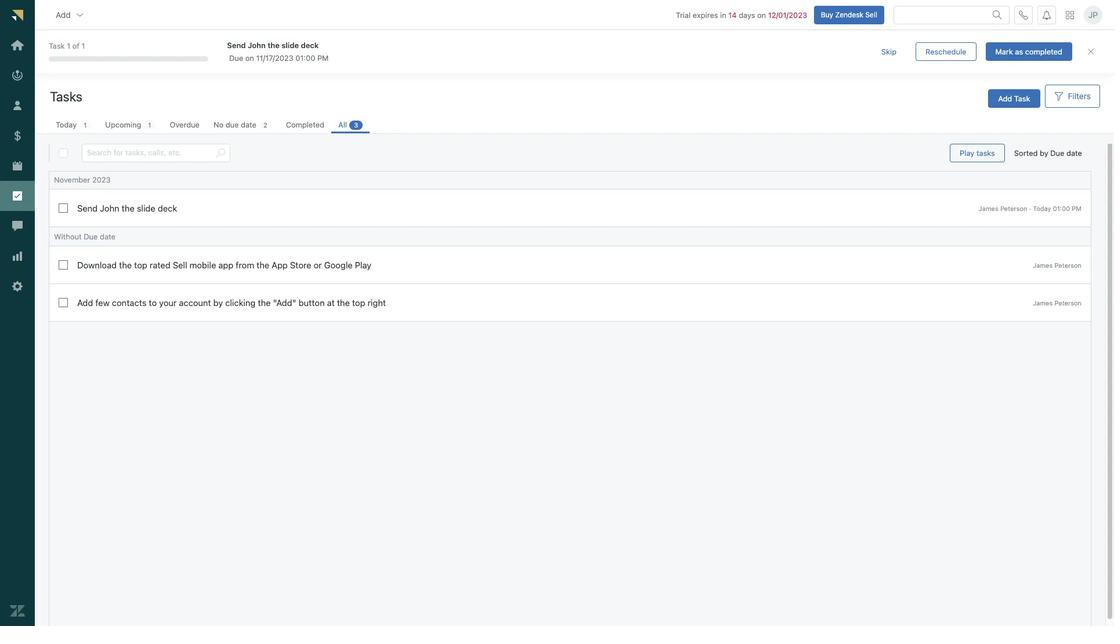 Task type: locate. For each thing, give the bounding box(es) containing it.
date right due
[[241, 120, 257, 129]]

1 vertical spatial today
[[1033, 205, 1052, 212]]

2 vertical spatial date
[[100, 232, 115, 242]]

1 horizontal spatial play
[[960, 148, 975, 158]]

1 horizontal spatial slide
[[282, 40, 299, 50]]

0 vertical spatial play
[[960, 148, 975, 158]]

without
[[54, 232, 82, 242]]

2 check box image from the top
[[59, 298, 68, 308]]

task left of
[[49, 41, 65, 51]]

by right sorted
[[1040, 148, 1049, 158]]

right
[[368, 298, 386, 308]]

john for send john the slide deck
[[100, 203, 119, 214]]

button
[[299, 298, 325, 308]]

trial expires in 14 days on 12/01/2023
[[676, 10, 807, 20]]

0 vertical spatial send
[[227, 40, 246, 50]]

add left few
[[77, 298, 93, 308]]

play tasks button
[[950, 144, 1005, 163]]

1 vertical spatial on
[[245, 53, 254, 63]]

on right days
[[758, 10, 766, 20]]

2 horizontal spatial due
[[1051, 148, 1065, 158]]

top left right
[[352, 298, 365, 308]]

1 vertical spatial send
[[77, 203, 98, 214]]

check box image down without
[[59, 261, 68, 270]]

0 horizontal spatial task
[[49, 41, 65, 51]]

add
[[56, 10, 71, 20], [999, 94, 1013, 103], [77, 298, 93, 308]]

peterson
[[1001, 205, 1028, 212], [1055, 262, 1082, 269], [1055, 299, 1082, 307]]

add for add
[[56, 10, 71, 20]]

0 horizontal spatial pm
[[317, 53, 329, 63]]

on left 11/17/2023
[[245, 53, 254, 63]]

today right · on the top of the page
[[1033, 205, 1052, 212]]

john
[[248, 40, 266, 50], [100, 203, 119, 214]]

0 horizontal spatial add
[[56, 10, 71, 20]]

1 horizontal spatial today
[[1033, 205, 1052, 212]]

send for send john the slide deck due on 11/17/2023 01:00 pm
[[227, 40, 246, 50]]

skip
[[882, 47, 897, 56]]

the
[[268, 40, 280, 50], [122, 203, 135, 214], [119, 260, 132, 271], [257, 260, 269, 271], [258, 298, 271, 308], [337, 298, 350, 308]]

2 vertical spatial add
[[77, 298, 93, 308]]

date up "download"
[[100, 232, 115, 242]]

0 vertical spatial james peterson
[[1033, 262, 1082, 269]]

search image down no
[[216, 149, 225, 158]]

john for send john the slide deck due on 11/17/2023 01:00 pm
[[248, 40, 266, 50]]

john up 11/17/2023
[[248, 40, 266, 50]]

add for add task
[[999, 94, 1013, 103]]

1 vertical spatial play
[[355, 260, 372, 271]]

2 james peterson from the top
[[1033, 299, 1082, 307]]

1 vertical spatial search image
[[216, 149, 225, 158]]

play
[[960, 148, 975, 158], [355, 260, 372, 271]]

12/01/2023
[[768, 10, 807, 20]]

mark as completed button
[[986, 42, 1073, 61]]

add task
[[999, 94, 1031, 103]]

0 horizontal spatial send
[[77, 203, 98, 214]]

1 vertical spatial 01:00
[[1053, 205, 1070, 212]]

play inside button
[[960, 148, 975, 158]]

due right without
[[84, 232, 98, 242]]

1 vertical spatial james
[[1033, 262, 1053, 269]]

check box image
[[59, 261, 68, 270], [59, 298, 68, 308]]

0 vertical spatial pm
[[317, 53, 329, 63]]

in
[[720, 10, 727, 20]]

slide up 11/17/2023
[[282, 40, 299, 50]]

1 left upcoming
[[84, 121, 87, 129]]

pm right · on the top of the page
[[1072, 205, 1082, 212]]

sell right zendesk
[[866, 10, 878, 19]]

0 vertical spatial date
[[241, 120, 257, 129]]

download the top rated sell mobile app from the app store or google play
[[77, 260, 372, 271]]

sell right "rated"
[[173, 260, 187, 271]]

0 horizontal spatial slide
[[137, 203, 155, 214]]

completed
[[1026, 47, 1063, 56]]

clicking
[[225, 298, 256, 308]]

01:00 right · on the top of the page
[[1053, 205, 1070, 212]]

james for add few contacts to your account by clicking the "add" button at the top right
[[1033, 299, 1053, 307]]

james for download the top rated sell mobile app from the app store or google play
[[1033, 262, 1053, 269]]

1 vertical spatial top
[[352, 298, 365, 308]]

0 horizontal spatial top
[[134, 260, 147, 271]]

search image left calls icon on the top of page
[[993, 10, 1002, 20]]

01:00
[[296, 53, 315, 63], [1053, 205, 1070, 212]]

by left clicking
[[213, 298, 223, 308]]

2 horizontal spatial date
[[1067, 148, 1083, 158]]

pm
[[317, 53, 329, 63], [1072, 205, 1082, 212]]

filters button
[[1045, 85, 1101, 108]]

1 left of
[[67, 41, 70, 51]]

check box image left few
[[59, 298, 68, 308]]

today
[[56, 120, 77, 129], [1033, 205, 1052, 212]]

0 horizontal spatial john
[[100, 203, 119, 214]]

send john the slide deck due on 11/17/2023 01:00 pm
[[227, 40, 329, 63]]

1 horizontal spatial due
[[229, 53, 243, 63]]

1 vertical spatial slide
[[137, 203, 155, 214]]

0 horizontal spatial date
[[100, 232, 115, 242]]

john down 2023
[[100, 203, 119, 214]]

0 vertical spatial slide
[[282, 40, 299, 50]]

1 horizontal spatial john
[[248, 40, 266, 50]]

all
[[338, 120, 347, 129]]

search image
[[993, 10, 1002, 20], [216, 149, 225, 158]]

0 vertical spatial check box image
[[59, 261, 68, 270]]

0 vertical spatial top
[[134, 260, 147, 271]]

add for add few contacts to your account by clicking the "add" button at the top right
[[77, 298, 93, 308]]

deck for send john the slide deck due on 11/17/2023 01:00 pm
[[301, 40, 319, 50]]

download
[[77, 260, 117, 271]]

1 horizontal spatial task
[[1015, 94, 1031, 103]]

0 horizontal spatial by
[[213, 298, 223, 308]]

add down mark
[[999, 94, 1013, 103]]

1 vertical spatial sell
[[173, 260, 187, 271]]

1 vertical spatial task
[[1015, 94, 1031, 103]]

by
[[1040, 148, 1049, 158], [213, 298, 223, 308]]

1 horizontal spatial pm
[[1072, 205, 1082, 212]]

1 horizontal spatial send
[[227, 40, 246, 50]]

add inside button
[[999, 94, 1013, 103]]

2
[[264, 121, 267, 129]]

2 vertical spatial peterson
[[1055, 299, 1082, 307]]

james peterson for add few contacts to your account by clicking the "add" button at the top right
[[1033, 299, 1082, 307]]

0 vertical spatial sell
[[866, 10, 878, 19]]

due
[[229, 53, 243, 63], [1051, 148, 1065, 158], [84, 232, 98, 242]]

1 vertical spatial peterson
[[1055, 262, 1082, 269]]

1 vertical spatial due
[[1051, 148, 1065, 158]]

add left chevron down icon
[[56, 10, 71, 20]]

1 check box image from the top
[[59, 261, 68, 270]]

today down tasks
[[56, 120, 77, 129]]

0 vertical spatial today
[[56, 120, 77, 129]]

upcoming
[[105, 120, 141, 129]]

task down "as"
[[1015, 94, 1031, 103]]

1 vertical spatial james peterson
[[1033, 299, 1082, 307]]

11/17/2023
[[256, 53, 294, 63]]

sell
[[866, 10, 878, 19], [173, 260, 187, 271]]

0 vertical spatial on
[[758, 10, 766, 20]]

1 vertical spatial add
[[999, 94, 1013, 103]]

due left 11/17/2023
[[229, 53, 243, 63]]

rated
[[150, 260, 171, 271]]

slide inside send john the slide deck due on 11/17/2023 01:00 pm
[[282, 40, 299, 50]]

1 vertical spatial john
[[100, 203, 119, 214]]

no
[[214, 120, 224, 129]]

0 vertical spatial 01:00
[[296, 53, 315, 63]]

0 horizontal spatial on
[[245, 53, 254, 63]]

send inside send john the slide deck due on 11/17/2023 01:00 pm
[[227, 40, 246, 50]]

0 horizontal spatial play
[[355, 260, 372, 271]]

2 vertical spatial james
[[1033, 299, 1053, 307]]

1 horizontal spatial search image
[[993, 10, 1002, 20]]

1 horizontal spatial deck
[[301, 40, 319, 50]]

2 horizontal spatial add
[[999, 94, 1013, 103]]

1
[[67, 41, 70, 51], [82, 41, 85, 51], [84, 121, 87, 129], [148, 121, 151, 129]]

0 vertical spatial deck
[[301, 40, 319, 50]]

date
[[241, 120, 257, 129], [1067, 148, 1083, 158], [100, 232, 115, 242]]

slide for send john the slide deck due on 11/17/2023 01:00 pm
[[282, 40, 299, 50]]

0 vertical spatial search image
[[993, 10, 1002, 20]]

app
[[218, 260, 233, 271]]

deck inside send john the slide deck due on 11/17/2023 01:00 pm
[[301, 40, 319, 50]]

chevron down image
[[75, 10, 85, 20]]

0 vertical spatial add
[[56, 10, 71, 20]]

on
[[758, 10, 766, 20], [245, 53, 254, 63]]

date for without due date
[[100, 232, 115, 242]]

1 vertical spatial date
[[1067, 148, 1083, 158]]

slide
[[282, 40, 299, 50], [137, 203, 155, 214]]

1 vertical spatial deck
[[158, 203, 177, 214]]

send
[[227, 40, 246, 50], [77, 203, 98, 214]]

0 vertical spatial john
[[248, 40, 266, 50]]

zendesk
[[836, 10, 864, 19]]

top left "rated"
[[134, 260, 147, 271]]

0 vertical spatial task
[[49, 41, 65, 51]]

0 horizontal spatial due
[[84, 232, 98, 242]]

top
[[134, 260, 147, 271], [352, 298, 365, 308]]

0 horizontal spatial deck
[[158, 203, 177, 214]]

james peterson
[[1033, 262, 1082, 269], [1033, 299, 1082, 307]]

slide down search for tasks, calls, etc. field
[[137, 203, 155, 214]]

google
[[324, 260, 353, 271]]

without due date
[[54, 232, 115, 242]]

1 horizontal spatial 01:00
[[1053, 205, 1070, 212]]

jp button
[[1084, 6, 1103, 24]]

john inside send john the slide deck due on 11/17/2023 01:00 pm
[[248, 40, 266, 50]]

due right sorted
[[1051, 148, 1065, 158]]

deck
[[301, 40, 319, 50], [158, 203, 177, 214]]

1 vertical spatial check box image
[[59, 298, 68, 308]]

1 horizontal spatial add
[[77, 298, 93, 308]]

1 horizontal spatial date
[[241, 120, 257, 129]]

·
[[1030, 205, 1031, 212]]

play right google
[[355, 260, 372, 271]]

tasks
[[977, 148, 995, 158]]

james
[[979, 205, 999, 212], [1033, 262, 1053, 269], [1033, 299, 1053, 307]]

task
[[49, 41, 65, 51], [1015, 94, 1031, 103]]

1 horizontal spatial sell
[[866, 10, 878, 19]]

add inside button
[[56, 10, 71, 20]]

task 1 of 1
[[49, 41, 85, 51]]

play left tasks
[[960, 148, 975, 158]]

reschedule
[[926, 47, 967, 56]]

sell inside button
[[866, 10, 878, 19]]

0 horizontal spatial 01:00
[[296, 53, 315, 63]]

slide for send john the slide deck
[[137, 203, 155, 214]]

november 2023
[[54, 175, 111, 185]]

pm right 11/17/2023
[[317, 53, 329, 63]]

add button
[[46, 3, 94, 26]]

01:00 right 11/17/2023
[[296, 53, 315, 63]]

0 vertical spatial due
[[229, 53, 243, 63]]

1 james peterson from the top
[[1033, 262, 1082, 269]]

reschedule button
[[916, 42, 977, 61]]

check box image for download the top rated sell mobile app from the app store or google play
[[59, 261, 68, 270]]

Search for tasks, calls, etc. field
[[87, 145, 211, 162]]

0 horizontal spatial sell
[[173, 260, 187, 271]]

0 vertical spatial by
[[1040, 148, 1049, 158]]

jp
[[1089, 10, 1098, 20]]

date right sorted
[[1067, 148, 1083, 158]]



Task type: describe. For each thing, give the bounding box(es) containing it.
no due date
[[214, 120, 257, 129]]

2 vertical spatial due
[[84, 232, 98, 242]]

overdue
[[170, 120, 200, 129]]

1 right upcoming
[[148, 121, 151, 129]]

0 horizontal spatial search image
[[216, 149, 225, 158]]

calls image
[[1019, 10, 1029, 20]]

1 horizontal spatial by
[[1040, 148, 1049, 158]]

peterson for download the top rated sell mobile app from the app store or google play
[[1055, 262, 1082, 269]]

1 vertical spatial pm
[[1072, 205, 1082, 212]]

due
[[226, 120, 239, 129]]

1 right of
[[82, 41, 85, 51]]

check box image
[[59, 204, 68, 213]]

mobile
[[190, 260, 216, 271]]

check box image for add few contacts to your account by clicking the "add" button at the top right
[[59, 298, 68, 308]]

store
[[290, 260, 311, 271]]

buy zendesk sell
[[821, 10, 878, 19]]

3
[[354, 121, 358, 129]]

play tasks
[[960, 148, 995, 158]]

expires
[[693, 10, 718, 20]]

task inside button
[[1015, 94, 1031, 103]]

on inside send john the slide deck due on 11/17/2023 01:00 pm
[[245, 53, 254, 63]]

days
[[739, 10, 755, 20]]

trial
[[676, 10, 691, 20]]

of
[[72, 41, 80, 51]]

account
[[179, 298, 211, 308]]

date for no due date
[[241, 120, 257, 129]]

add few contacts to your account by clicking the "add" button at the top right
[[77, 298, 386, 308]]

bell image
[[1043, 10, 1052, 20]]

few
[[95, 298, 110, 308]]

buy zendesk sell button
[[814, 6, 885, 24]]

deck for send john the slide deck
[[158, 203, 177, 214]]

0 horizontal spatial today
[[56, 120, 77, 129]]

0 vertical spatial peterson
[[1001, 205, 1028, 212]]

filters
[[1068, 91, 1091, 101]]

send john the slide deck
[[77, 203, 177, 214]]

november
[[54, 175, 90, 185]]

2023
[[92, 175, 111, 185]]

completed
[[286, 120, 324, 129]]

1 horizontal spatial top
[[352, 298, 365, 308]]

james peterson · today 01:00 pm
[[979, 205, 1082, 212]]

send for send john the slide deck
[[77, 203, 98, 214]]

mark as completed
[[996, 47, 1063, 56]]

pm inside send john the slide deck due on 11/17/2023 01:00 pm
[[317, 53, 329, 63]]

or
[[314, 260, 322, 271]]

mark
[[996, 47, 1013, 56]]

the inside send john the slide deck due on 11/17/2023 01:00 pm
[[268, 40, 280, 50]]

due inside send john the slide deck due on 11/17/2023 01:00 pm
[[229, 53, 243, 63]]

as
[[1015, 47, 1023, 56]]

buy
[[821, 10, 834, 19]]

at
[[327, 298, 335, 308]]

0 vertical spatial james
[[979, 205, 999, 212]]

peterson for add few contacts to your account by clicking the "add" button at the top right
[[1055, 299, 1082, 307]]

cancel image
[[1087, 47, 1096, 56]]

"add"
[[273, 298, 296, 308]]

sorted by due date
[[1015, 148, 1083, 158]]

1 vertical spatial by
[[213, 298, 223, 308]]

send john the slide deck link
[[227, 40, 851, 50]]

contacts
[[112, 298, 147, 308]]

tasks
[[50, 89, 82, 104]]

sorted
[[1015, 148, 1038, 158]]

app
[[272, 260, 288, 271]]

zendesk products image
[[1066, 11, 1074, 19]]

your
[[159, 298, 177, 308]]

zendesk image
[[10, 604, 25, 619]]

to
[[149, 298, 157, 308]]

add task button
[[989, 89, 1041, 108]]

james peterson for download the top rated sell mobile app from the app store or google play
[[1033, 262, 1082, 269]]

from
[[236, 260, 254, 271]]

14
[[729, 10, 737, 20]]

skip button
[[872, 42, 907, 61]]

1 horizontal spatial on
[[758, 10, 766, 20]]

01:00 inside send john the slide deck due on 11/17/2023 01:00 pm
[[296, 53, 315, 63]]



Task type: vqa. For each thing, say whether or not it's contained in the screenshot.
Trial
yes



